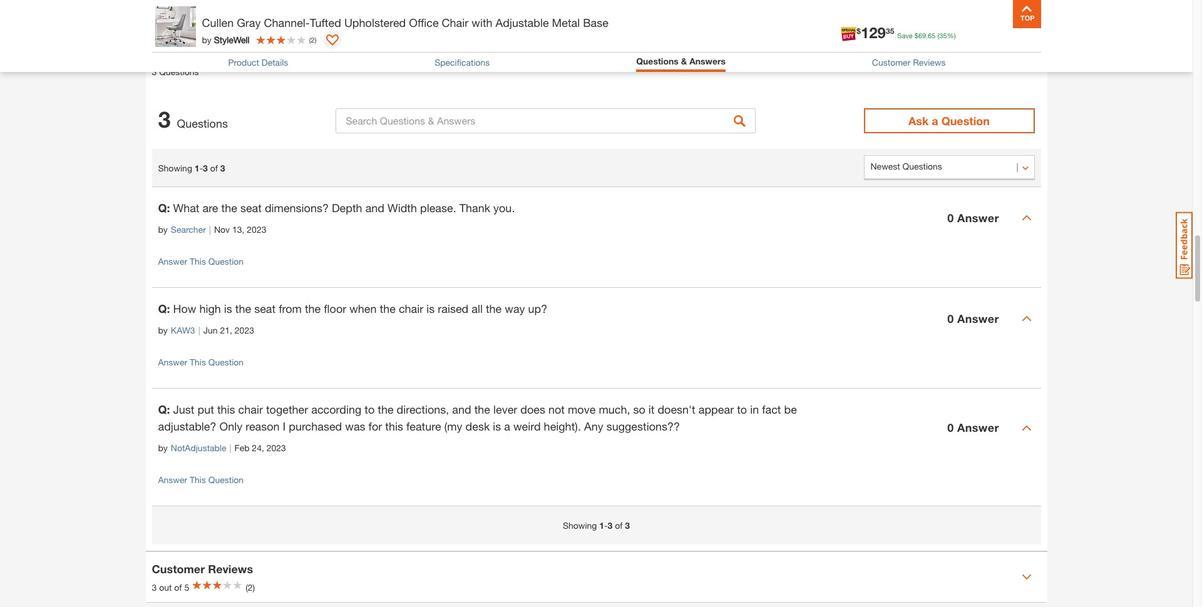 Task type: describe. For each thing, give the bounding box(es) containing it.
answers for questions & answers 3 questions
[[220, 46, 267, 60]]

stylewell
[[214, 34, 250, 45]]

0 vertical spatial this
[[217, 403, 235, 416]]

the right high
[[235, 302, 251, 316]]

much,
[[599, 403, 630, 416]]

does
[[520, 403, 545, 416]]

product
[[228, 57, 259, 68]]

together
[[266, 403, 308, 416]]

answer this question link for high
[[158, 357, 244, 368]]

21,
[[220, 325, 232, 336]]

& for questions & answers
[[681, 56, 687, 66]]

answers for questions & answers
[[689, 56, 726, 66]]

1 horizontal spatial (
[[938, 31, 939, 39]]

channel-
[[264, 16, 310, 29]]

cullen gray channel-tufted upholstered office chair with adjustable metal base
[[202, 16, 609, 29]]

save
[[897, 31, 913, 39]]

%)
[[947, 31, 956, 39]]

the up for
[[378, 403, 394, 416]]

2
[[311, 35, 315, 44]]

cullen
[[202, 16, 234, 29]]

by stylewell
[[202, 34, 250, 45]]

the right the all
[[486, 302, 502, 316]]

move
[[568, 403, 596, 416]]

suggestions??
[[606, 420, 680, 433]]

save $ 69 . 65 ( 35 %)
[[897, 31, 956, 39]]

this for what
[[190, 256, 206, 267]]

you.
[[493, 201, 515, 215]]

feedback.
[[375, 11, 414, 21]]

all
[[472, 302, 483, 316]]

3 this from the top
[[190, 475, 206, 485]]

q: what are the seat dimensions? depth and width please. thank you.
[[158, 201, 515, 215]]

question for how high is the seat from the floor when the chair is raised all the way up?
[[208, 357, 244, 368]]

metal
[[552, 16, 580, 29]]

35 inside the $ 129 35
[[886, 26, 894, 35]]

reason
[[246, 420, 280, 433]]

what
[[173, 201, 199, 215]]

directions,
[[397, 403, 449, 416]]

4 caret image from the top
[[1021, 572, 1031, 582]]

how inside questions element
[[173, 302, 196, 316]]

2 vertical spatial 2023
[[267, 443, 286, 453]]

by for what are the seat dimensions? depth and width please. thank you.
[[158, 224, 168, 235]]

provide
[[343, 11, 372, 21]]

answer this question for high
[[158, 357, 244, 368]]

1 vertical spatial this
[[385, 420, 403, 433]]

question for what are the seat dimensions? depth and width please. thank you.
[[208, 256, 244, 267]]

1 horizontal spatial showing
[[563, 520, 597, 531]]

q: for q: how high is the seat from the floor when the chair is raised all the way up?
[[158, 302, 170, 316]]

questions & answers 3 questions
[[152, 46, 267, 77]]

adjustable
[[496, 16, 549, 29]]

any
[[584, 420, 603, 433]]

notadjustable button
[[171, 441, 226, 455]]

1 horizontal spatial $
[[915, 31, 918, 39]]

tufted
[[310, 16, 341, 29]]

0 horizontal spatial -
[[199, 163, 203, 173]]

is inside just put this chair together according to the directions, and the lever does not move much, so it doesn't appear to in fact be adjustable? only reason i purchased was for this feature (my desk is a weird height). any suggestions??
[[493, 420, 501, 433]]

(2)
[[246, 582, 255, 593]]

searcher
[[171, 224, 206, 235]]

out
[[159, 582, 172, 593]]

q: for q:
[[158, 403, 170, 416]]

ask
[[908, 114, 929, 128]]

details
[[262, 57, 288, 68]]

3 0 from the top
[[947, 421, 954, 435]]

product details
[[228, 57, 288, 68]]

we
[[195, 11, 207, 21]]

69
[[918, 31, 926, 39]]

chair
[[442, 16, 468, 29]]

1 vertical spatial showing 1 - 3 of 3
[[563, 520, 630, 531]]

1 horizontal spatial is
[[427, 302, 435, 316]]

display image
[[326, 34, 338, 47]]

caret image for just put this chair together according to the directions, and the lever does not move much, so it doesn't appear to in fact be adjustable? only reason i purchased was for this feature (my desk is a weird height). any suggestions??
[[1021, 423, 1031, 433]]

adjustable?
[[158, 420, 216, 433]]

24,
[[252, 443, 264, 453]]

answer this question for are
[[158, 256, 244, 267]]

.
[[926, 31, 928, 39]]

ask a question
[[908, 114, 990, 128]]

thank
[[459, 201, 490, 215]]

just put this chair together according to the directions, and the lever does not move much, so it doesn't appear to in fact be adjustable? only reason i purchased was for this feature (my desk is a weird height). any suggestions??
[[158, 403, 797, 433]]

)
[[315, 35, 317, 44]]

please.
[[420, 201, 456, 215]]

0 vertical spatial of
[[210, 163, 218, 173]]

3 answer this question link from the top
[[158, 475, 244, 485]]

kaw3 button
[[171, 324, 195, 337]]

appear
[[699, 403, 734, 416]]

kaw3
[[171, 325, 195, 336]]

1 vertical spatial -
[[604, 520, 608, 531]]

q: how high is the seat from the floor when the chair is raised all the way up?
[[158, 302, 547, 316]]

a inside just put this chair together according to the directions, and the lever does not move much, so it doesn't appear to in fact be adjustable? only reason i purchased was for this feature (my desk is a weird height). any suggestions??
[[504, 420, 510, 433]]

feedback link image
[[1176, 212, 1193, 279]]

( 2 )
[[309, 35, 317, 44]]

a inside button
[[932, 114, 938, 128]]

i
[[283, 420, 286, 433]]

0 horizontal spatial of
[[174, 582, 182, 593]]

purchased
[[289, 420, 342, 433]]

so
[[633, 403, 645, 416]]

| for high
[[198, 325, 200, 336]]

0 vertical spatial how
[[158, 11, 176, 21]]

the up desk
[[474, 403, 490, 416]]

for
[[368, 420, 382, 433]]

by for how high is the seat from the floor when the chair is raised all the way up?
[[158, 325, 168, 336]]

feature
[[406, 420, 441, 433]]

1 vertical spatial seat
[[254, 302, 276, 316]]

width
[[388, 201, 417, 215]]

0 vertical spatial chair
[[399, 302, 423, 316]]

in
[[750, 403, 759, 416]]

5
[[184, 582, 189, 593]]

base
[[583, 16, 609, 29]]

129
[[861, 24, 886, 41]]

0 answer for q: what are the seat dimensions? depth and width please. thank you.
[[947, 211, 999, 224]]

feb
[[235, 443, 249, 453]]

gray
[[237, 16, 261, 29]]

put
[[198, 403, 214, 416]]

high
[[199, 302, 221, 316]]

height).
[[544, 420, 581, 433]]

when
[[349, 302, 377, 316]]

information?
[[291, 11, 340, 21]]

improve
[[209, 11, 241, 21]]

upholstered
[[344, 16, 406, 29]]

1 horizontal spatial customer reviews
[[872, 57, 946, 68]]

3 inside questions & answers 3 questions
[[152, 66, 157, 77]]

2 to from the left
[[737, 403, 747, 416]]



Task type: locate. For each thing, give the bounding box(es) containing it.
1 answer this question link from the top
[[158, 256, 244, 267]]

by down cullen
[[202, 34, 211, 45]]

customer down save
[[872, 57, 911, 68]]

nov
[[214, 224, 230, 235]]

the right when
[[380, 302, 396, 316]]

1 horizontal spatial 35
[[939, 31, 947, 39]]

0 horizontal spatial reviews
[[208, 562, 253, 576]]

0 horizontal spatial to
[[365, 403, 375, 416]]

showing 1 - 3 of 3
[[158, 163, 225, 173], [563, 520, 630, 531]]

2 vertical spatial this
[[190, 475, 206, 485]]

35
[[886, 26, 894, 35], [939, 31, 947, 39]]

customer reviews down save
[[872, 57, 946, 68]]

reviews down .
[[913, 57, 946, 68]]

to left in
[[737, 403, 747, 416]]

1 0 from the top
[[947, 211, 954, 224]]

answer this question down by kaw3 | jun 21, 2023
[[158, 357, 244, 368]]

caret image for what are the seat dimensions? depth and width please. thank you.
[[1021, 213, 1031, 223]]

0 horizontal spatial customer reviews
[[152, 562, 253, 576]]

desk
[[466, 420, 490, 433]]

1 to from the left
[[365, 403, 375, 416]]

to up for
[[365, 403, 375, 416]]

2 vertical spatial |
[[229, 443, 231, 453]]

13,
[[232, 224, 244, 235]]

2 vertical spatial answer this question link
[[158, 475, 244, 485]]

q:
[[158, 201, 170, 215], [158, 302, 170, 316], [158, 403, 170, 416]]

0 vertical spatial 2023
[[247, 224, 266, 235]]

0 vertical spatial 1
[[195, 163, 199, 173]]

by down adjustable?
[[158, 443, 168, 453]]

2 vertical spatial 0 answer
[[947, 421, 999, 435]]

chair up reason
[[238, 403, 263, 416]]

-
[[199, 163, 203, 173], [604, 520, 608, 531]]

0 vertical spatial seat
[[240, 201, 262, 215]]

2 this from the top
[[190, 357, 206, 368]]

this down by kaw3 | jun 21, 2023
[[190, 357, 206, 368]]

notadjustable
[[171, 443, 226, 453]]

this right for
[[385, 420, 403, 433]]

how left can
[[158, 11, 176, 21]]

0 vertical spatial |
[[209, 224, 211, 235]]

question down the nov at the top of page
[[208, 256, 244, 267]]

how up kaw3 button
[[173, 302, 196, 316]]

customer
[[872, 57, 911, 68], [152, 562, 205, 576]]

top button
[[1013, 0, 1041, 28]]

0 answer
[[947, 211, 999, 224], [947, 312, 999, 325], [947, 421, 999, 435]]

0 horizontal spatial customer
[[152, 562, 205, 576]]

reviews up (2)
[[208, 562, 253, 576]]

is
[[224, 302, 232, 316], [427, 302, 435, 316], [493, 420, 501, 433]]

and
[[365, 201, 384, 215], [452, 403, 471, 416]]

answer this question
[[158, 256, 244, 267], [158, 357, 244, 368], [158, 475, 244, 485]]

2023
[[247, 224, 266, 235], [235, 325, 254, 336], [267, 443, 286, 453]]

q: for q: what are the seat dimensions? depth and width please. thank you.
[[158, 201, 170, 215]]

1 vertical spatial answer this question link
[[158, 357, 244, 368]]

3 answer this question from the top
[[158, 475, 244, 485]]

chair inside just put this chair together according to the directions, and the lever does not move much, so it doesn't appear to in fact be adjustable? only reason i purchased was for this feature (my desk is a weird height). any suggestions??
[[238, 403, 263, 416]]

answer this question link down by kaw3 | jun 21, 2023
[[158, 357, 244, 368]]

3 0 answer from the top
[[947, 421, 999, 435]]

it
[[648, 403, 655, 416]]

2023 right 24,
[[267, 443, 286, 453]]

0 horizontal spatial showing 1 - 3 of 3
[[158, 163, 225, 173]]

1 horizontal spatial and
[[452, 403, 471, 416]]

2023 for seat
[[247, 224, 266, 235]]

customer up 3 out of 5
[[152, 562, 205, 576]]

1 vertical spatial how
[[173, 302, 196, 316]]

2 caret image from the top
[[1021, 314, 1031, 324]]

according
[[311, 403, 361, 416]]

by kaw3 | jun 21, 2023
[[158, 325, 254, 336]]

can
[[179, 11, 193, 21]]

by for just put this chair together according to the directions, and the lever does not move much, so it doesn't appear to in fact be adjustable? only reason i purchased was for this feature (my desk is a weird height). any suggestions??
[[158, 443, 168, 453]]

just
[[173, 403, 194, 416]]

3 out of 5
[[152, 582, 189, 593]]

2023 right 13,
[[247, 224, 266, 235]]

by searcher | nov 13, 2023
[[158, 224, 266, 235]]

showing
[[158, 163, 192, 173], [563, 520, 597, 531]]

chair left raised
[[399, 302, 423, 316]]

question down 21,
[[208, 357, 244, 368]]

answer this question link down notadjustable
[[158, 475, 244, 485]]

customer reviews up '5'
[[152, 562, 253, 576]]

0 vertical spatial answer this question link
[[158, 256, 244, 267]]

dimensions?
[[265, 201, 329, 215]]

questions
[[152, 46, 206, 60], [636, 56, 679, 66], [159, 66, 199, 77], [177, 116, 228, 130]]

1 horizontal spatial this
[[385, 420, 403, 433]]

0 vertical spatial 0
[[947, 211, 954, 224]]

0
[[947, 211, 954, 224], [947, 312, 954, 325], [947, 421, 954, 435]]

question inside button
[[941, 114, 990, 128]]

0 vertical spatial 0 answer
[[947, 211, 999, 224]]

answer this question link down by searcher | nov 13, 2023
[[158, 256, 244, 267]]

2 horizontal spatial |
[[229, 443, 231, 453]]

Search Questions & Answers text field
[[336, 108, 756, 133]]

question down by notadjustable | feb 24, 2023
[[208, 475, 244, 485]]

| left the jun
[[198, 325, 200, 336]]

0 horizontal spatial (
[[309, 35, 311, 44]]

0 horizontal spatial a
[[504, 420, 510, 433]]

| left the nov at the top of page
[[209, 224, 211, 235]]

reviews
[[913, 57, 946, 68], [208, 562, 253, 576]]

1 vertical spatial this
[[190, 357, 206, 368]]

0 horizontal spatial 1
[[195, 163, 199, 173]]

1 horizontal spatial to
[[737, 403, 747, 416]]

1 q: from the top
[[158, 201, 170, 215]]

1 horizontal spatial &
[[681, 56, 687, 66]]

0 answer for q: how high is the seat from the floor when the chair is raised all the way up?
[[947, 312, 999, 325]]

0 horizontal spatial |
[[198, 325, 200, 336]]

ask a question button
[[864, 108, 1035, 133]]

0 horizontal spatial $
[[857, 26, 861, 35]]

answer this question down by searcher | nov 13, 2023
[[158, 256, 244, 267]]

answer
[[957, 211, 999, 224], [158, 256, 187, 267], [957, 312, 999, 325], [158, 357, 187, 368], [957, 421, 999, 435], [158, 475, 187, 485]]

$ left save
[[857, 26, 861, 35]]

answer this question down notadjustable
[[158, 475, 244, 485]]

this up only
[[217, 403, 235, 416]]

| for are
[[209, 224, 211, 235]]

q: left what
[[158, 201, 170, 215]]

( right 65
[[938, 31, 939, 39]]

0 horizontal spatial showing
[[158, 163, 192, 173]]

0 horizontal spatial is
[[224, 302, 232, 316]]

1 horizontal spatial chair
[[399, 302, 423, 316]]

0 horizontal spatial &
[[209, 46, 217, 60]]

fact
[[762, 403, 781, 416]]

1 vertical spatial reviews
[[208, 562, 253, 576]]

chair
[[399, 302, 423, 316], [238, 403, 263, 416]]

1 horizontal spatial answers
[[689, 56, 726, 66]]

way
[[505, 302, 525, 316]]

1 vertical spatial 0 answer
[[947, 312, 999, 325]]

2 answer this question from the top
[[158, 357, 244, 368]]

1 answer this question from the top
[[158, 256, 244, 267]]

by left the searcher
[[158, 224, 168, 235]]

this
[[217, 403, 235, 416], [385, 420, 403, 433]]

3 questions
[[158, 106, 228, 133]]

are
[[203, 201, 218, 215]]

1 vertical spatial 0
[[947, 312, 954, 325]]

1 vertical spatial q:
[[158, 302, 170, 316]]

q: left the just
[[158, 403, 170, 416]]

is down lever
[[493, 420, 501, 433]]

2 q: from the top
[[158, 302, 170, 316]]

the left floor on the left of page
[[305, 302, 321, 316]]

question for just put this chair together according to the directions, and the lever does not move much, so it doesn't appear to in fact be adjustable? only reason i purchased was for this feature (my desk is a weird height). any suggestions??
[[208, 475, 244, 485]]

$ 129 35
[[857, 24, 894, 41]]

0 horizontal spatial answers
[[220, 46, 267, 60]]

a right ask
[[932, 114, 938, 128]]

by notadjustable | feb 24, 2023
[[158, 443, 286, 453]]

0 vertical spatial this
[[190, 256, 206, 267]]

1 horizontal spatial customer
[[872, 57, 911, 68]]

1 horizontal spatial showing 1 - 3 of 3
[[563, 520, 630, 531]]

1 vertical spatial chair
[[238, 403, 263, 416]]

be
[[784, 403, 797, 416]]

$ inside the $ 129 35
[[857, 26, 861, 35]]

was
[[345, 420, 365, 433]]

only
[[219, 420, 242, 433]]

0 horizontal spatial and
[[365, 201, 384, 215]]

is left raised
[[427, 302, 435, 316]]

is right high
[[224, 302, 232, 316]]

1 horizontal spatial 1
[[599, 520, 604, 531]]

0 vertical spatial -
[[199, 163, 203, 173]]

product
[[258, 11, 289, 21]]

questions & answers
[[636, 56, 726, 66]]

0 vertical spatial showing 1 - 3 of 3
[[158, 163, 225, 173]]

1 vertical spatial of
[[615, 520, 623, 531]]

raised
[[438, 302, 468, 316]]

$ left .
[[915, 31, 918, 39]]

2 answer this question link from the top
[[158, 357, 244, 368]]

3 caret image from the top
[[1021, 423, 1031, 433]]

specifications
[[435, 57, 490, 68]]

(my
[[444, 420, 462, 433]]

35 left save
[[886, 26, 894, 35]]

1
[[195, 163, 199, 173], [599, 520, 604, 531]]

& inside questions & answers 3 questions
[[209, 46, 217, 60]]

seat up 13,
[[240, 201, 262, 215]]

0 vertical spatial customer
[[872, 57, 911, 68]]

0 vertical spatial reviews
[[913, 57, 946, 68]]

with
[[472, 16, 492, 29]]

65
[[928, 31, 936, 39]]

and left width
[[365, 201, 384, 215]]

the right "are"
[[221, 201, 237, 215]]

1 horizontal spatial of
[[210, 163, 218, 173]]

1 vertical spatial and
[[452, 403, 471, 416]]

( left )
[[309, 35, 311, 44]]

1 horizontal spatial |
[[209, 224, 211, 235]]

0 vertical spatial q:
[[158, 201, 170, 215]]

this down notadjustable
[[190, 475, 206, 485]]

1 vertical spatial customer
[[152, 562, 205, 576]]

1 this from the top
[[190, 256, 206, 267]]

floor
[[324, 302, 346, 316]]

a down lever
[[504, 420, 510, 433]]

3
[[152, 66, 157, 77], [158, 106, 171, 133], [203, 163, 208, 173], [220, 163, 225, 173], [608, 520, 612, 531], [625, 520, 630, 531], [152, 582, 157, 593]]

2 horizontal spatial of
[[615, 520, 623, 531]]

not
[[548, 403, 565, 416]]

questions element
[[152, 187, 1041, 507]]

1 caret image from the top
[[1021, 213, 1031, 223]]

35 right 65
[[939, 31, 947, 39]]

3 q: from the top
[[158, 403, 170, 416]]

seat
[[240, 201, 262, 215], [254, 302, 276, 316]]

q: left high
[[158, 302, 170, 316]]

1 vertical spatial a
[[504, 420, 510, 433]]

2023 right 21,
[[235, 325, 254, 336]]

from
[[279, 302, 302, 316]]

specifications button
[[435, 57, 490, 68], [435, 57, 490, 68]]

0 vertical spatial and
[[365, 201, 384, 215]]

caret image for how high is the seat from the floor when the chair is raised all the way up?
[[1021, 314, 1031, 324]]

0 horizontal spatial chair
[[238, 403, 263, 416]]

0 vertical spatial customer reviews
[[872, 57, 946, 68]]

depth
[[332, 201, 362, 215]]

1 horizontal spatial reviews
[[913, 57, 946, 68]]

searcher button
[[171, 223, 206, 236]]

2 0 answer from the top
[[947, 312, 999, 325]]

0 vertical spatial answer this question
[[158, 256, 244, 267]]

up?
[[528, 302, 547, 316]]

0 vertical spatial a
[[932, 114, 938, 128]]

answers inside questions & answers 3 questions
[[220, 46, 267, 60]]

product image image
[[155, 6, 196, 47]]

0 horizontal spatial 35
[[886, 26, 894, 35]]

1 vertical spatial answer this question
[[158, 357, 244, 368]]

doesn't
[[658, 403, 695, 416]]

answers
[[220, 46, 267, 60], [689, 56, 726, 66]]

caret image
[[1021, 213, 1031, 223], [1021, 314, 1031, 324], [1021, 423, 1031, 433], [1021, 572, 1031, 582]]

2 vertical spatial of
[[174, 582, 182, 593]]

this down the searcher
[[190, 256, 206, 267]]

1 0 answer from the top
[[947, 211, 999, 224]]

and up (my
[[452, 403, 471, 416]]

by left the kaw3
[[158, 325, 168, 336]]

how can we improve our product information? provide feedback.
[[158, 11, 414, 21]]

0 for q: what are the seat dimensions? depth and width please. thank you.
[[947, 211, 954, 224]]

2023 for the
[[235, 325, 254, 336]]

2 vertical spatial q:
[[158, 403, 170, 416]]

1 horizontal spatial -
[[604, 520, 608, 531]]

0 horizontal spatial this
[[217, 403, 235, 416]]

1 vertical spatial 2023
[[235, 325, 254, 336]]

and inside just put this chair together according to the directions, and the lever does not move much, so it doesn't appear to in fact be adjustable? only reason i purchased was for this feature (my desk is a weird height). any suggestions??
[[452, 403, 471, 416]]

jun
[[203, 325, 218, 336]]

answer this question link for are
[[158, 256, 244, 267]]

questions inside 3 questions
[[177, 116, 228, 130]]

2 vertical spatial 0
[[947, 421, 954, 435]]

weird
[[513, 420, 541, 433]]

this for how
[[190, 357, 206, 368]]

1 horizontal spatial a
[[932, 114, 938, 128]]

&
[[209, 46, 217, 60], [681, 56, 687, 66]]

seat left from
[[254, 302, 276, 316]]

1 vertical spatial customer reviews
[[152, 562, 253, 576]]

2 horizontal spatial is
[[493, 420, 501, 433]]

1 vertical spatial showing
[[563, 520, 597, 531]]

(
[[938, 31, 939, 39], [309, 35, 311, 44]]

2 0 from the top
[[947, 312, 954, 325]]

our
[[243, 11, 256, 21]]

1 vertical spatial |
[[198, 325, 200, 336]]

1 vertical spatial 1
[[599, 520, 604, 531]]

2 vertical spatial answer this question
[[158, 475, 244, 485]]

| left "feb"
[[229, 443, 231, 453]]

0 vertical spatial showing
[[158, 163, 192, 173]]

& for questions & answers 3 questions
[[209, 46, 217, 60]]

question right ask
[[941, 114, 990, 128]]

0 for q: how high is the seat from the floor when the chair is raised all the way up?
[[947, 312, 954, 325]]



Task type: vqa. For each thing, say whether or not it's contained in the screenshot.
Feature
yes



